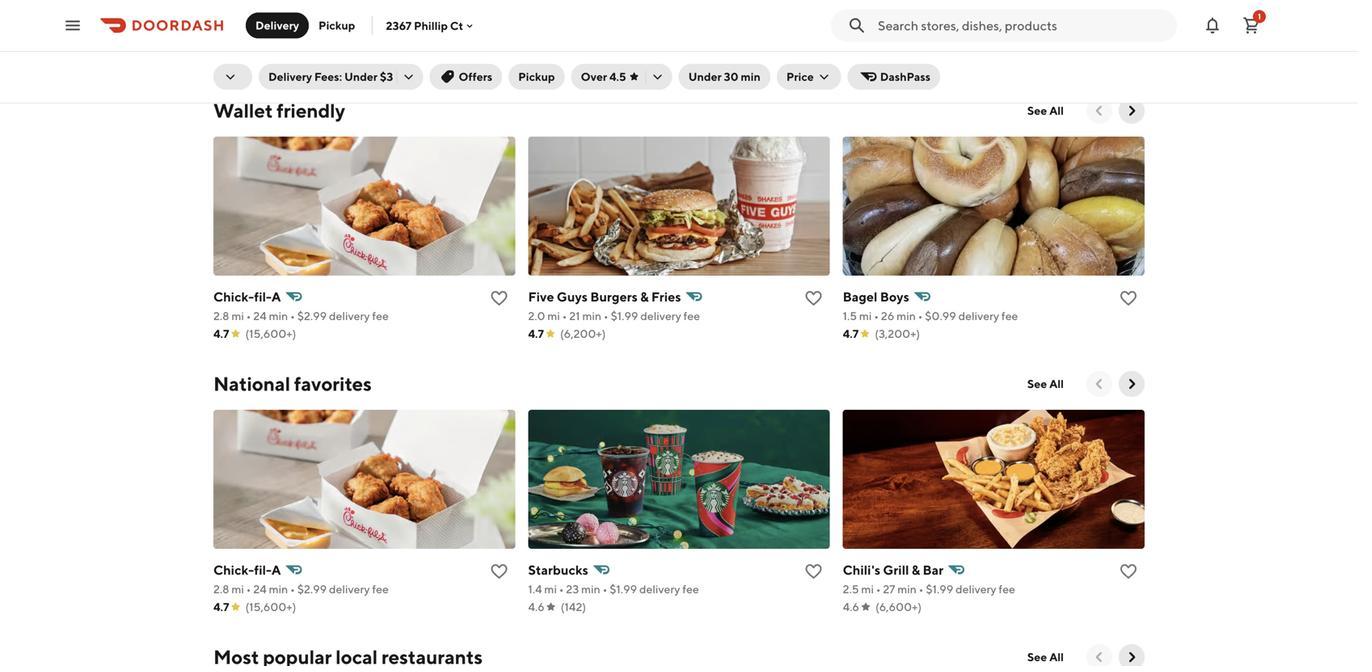 Task type: locate. For each thing, give the bounding box(es) containing it.
min inside under 30 min button
[[741, 70, 761, 83]]

national
[[213, 372, 290, 395]]

chick- for wallet friendly
[[213, 289, 254, 304]]

(3,200+)
[[875, 327, 920, 340]]

3 all from the top
[[1049, 650, 1064, 664]]

•
[[251, 36, 256, 49], [298, 36, 303, 49], [880, 36, 885, 49], [927, 36, 931, 49], [246, 309, 251, 323], [290, 309, 295, 323], [562, 309, 567, 323], [604, 309, 608, 323], [874, 309, 879, 323], [918, 309, 923, 323], [246, 582, 251, 596], [290, 582, 295, 596], [559, 582, 564, 596], [603, 582, 607, 596], [876, 582, 881, 596], [919, 582, 924, 596]]

2.8
[[213, 309, 229, 323], [213, 582, 229, 596]]

guys
[[557, 289, 588, 304]]

1 vertical spatial 24
[[253, 582, 267, 596]]

2 fil- from the top
[[254, 562, 272, 578]]

1 vertical spatial delivery
[[268, 70, 312, 83]]

2.8 for national
[[213, 582, 229, 596]]

grill
[[883, 562, 909, 578]]

1 vertical spatial chick-fil-a
[[213, 562, 281, 578]]

27
[[883, 582, 895, 596]]

see
[[1027, 104, 1047, 117], [1027, 377, 1047, 390], [1027, 650, 1047, 664]]

16
[[260, 36, 272, 49]]

mi
[[863, 36, 875, 49], [231, 309, 244, 323], [547, 309, 560, 323], [859, 309, 872, 323], [231, 582, 244, 596], [544, 582, 557, 596], [861, 582, 874, 596]]

2367
[[386, 19, 412, 32]]

2 next button of carousel image from the top
[[1124, 376, 1140, 392]]

1 horizontal spatial pickup
[[518, 70, 555, 83]]

0 vertical spatial chick-fil-a
[[213, 289, 281, 304]]

$0
[[936, 36, 951, 49]]

2 vertical spatial next button of carousel image
[[1124, 649, 1140, 665]]

0 horizontal spatial &
[[640, 289, 649, 304]]

offers button
[[430, 64, 502, 90]]

1 vertical spatial see all link
[[1018, 371, 1073, 397]]

1 vertical spatial &
[[912, 562, 920, 578]]

2 all from the top
[[1049, 377, 1064, 390]]

wallet friendly link
[[213, 98, 345, 124]]

2.8 mi • 24 min • $2.99 delivery fee
[[213, 309, 389, 323], [213, 582, 389, 596]]

see all link for friendly
[[1018, 98, 1073, 124]]

& left fries
[[640, 289, 649, 304]]

2 vertical spatial see all link
[[1018, 644, 1073, 666]]

0 vertical spatial delivery
[[255, 19, 299, 32]]

chick-
[[213, 289, 254, 304], [213, 562, 254, 578]]

1 vertical spatial $2.99
[[297, 582, 327, 596]]

delivery button
[[246, 13, 309, 38]]

21
[[890, 36, 900, 49], [569, 309, 580, 323]]

0 vertical spatial fil-
[[254, 289, 272, 304]]

five
[[528, 289, 554, 304]]

notification bell image
[[1203, 16, 1222, 35]]

$1.99
[[611, 309, 638, 323], [610, 582, 637, 596], [926, 582, 953, 596]]

2 2.8 from the top
[[213, 582, 229, 596]]

under left 30
[[688, 70, 722, 83]]

4.6 for longfellow's
[[843, 54, 859, 67]]

0 vertical spatial see all
[[1027, 104, 1064, 117]]

1 horizontal spatial under
[[688, 70, 722, 83]]

4.7
[[213, 54, 229, 67], [213, 327, 229, 340], [528, 327, 544, 340], [843, 327, 859, 340], [213, 600, 229, 614]]

1 see from the top
[[1027, 104, 1047, 117]]

click to add this store to your saved list image
[[1119, 289, 1138, 308]]

fil- for wallet
[[254, 289, 272, 304]]

a
[[272, 289, 281, 304], [272, 562, 281, 578]]

0 vertical spatial 2.8
[[213, 309, 229, 323]]

all for national favorites
[[1049, 377, 1064, 390]]

0 horizontal spatial 21
[[569, 309, 580, 323]]

0 vertical spatial previous button of carousel image
[[1091, 103, 1107, 119]]

click to add this store to your saved list image
[[489, 289, 509, 308], [804, 289, 823, 308], [489, 562, 509, 581], [804, 562, 823, 581], [1119, 562, 1138, 581]]

21 for 0.6
[[890, 36, 900, 49]]

delivery for delivery fees: under $3
[[268, 70, 312, 83]]

0 vertical spatial 24
[[253, 309, 267, 323]]

1 previous button of carousel image from the top
[[1091, 103, 1107, 119]]

$2.99
[[297, 309, 327, 323], [297, 582, 327, 596]]

1 see all link from the top
[[1018, 98, 1073, 124]]

under left $3
[[344, 70, 378, 83]]

2 vertical spatial all
[[1049, 650, 1064, 664]]

1 under from the left
[[344, 70, 378, 83]]

price
[[786, 70, 814, 83]]

1 chick-fil-a from the top
[[213, 289, 281, 304]]

starbucks
[[528, 562, 588, 578]]

2367 phillip ct
[[386, 19, 463, 32]]

2 items, open order cart image
[[1242, 16, 1261, 35]]

1 a from the top
[[272, 289, 281, 304]]

1 fil- from the top
[[254, 289, 272, 304]]

chili's
[[843, 562, 880, 578]]

(15,600+)
[[245, 327, 296, 340], [245, 600, 296, 614]]

2 chick- from the top
[[213, 562, 254, 578]]

all
[[1049, 104, 1064, 117], [1049, 377, 1064, 390], [1049, 650, 1064, 664]]

$1.99 right 23
[[610, 582, 637, 596]]

min
[[274, 36, 293, 49], [903, 36, 922, 49], [741, 70, 761, 83], [269, 309, 288, 323], [582, 309, 601, 323], [897, 309, 916, 323], [269, 582, 288, 596], [581, 582, 600, 596], [897, 582, 917, 596]]

fil-
[[254, 289, 272, 304], [254, 562, 272, 578]]

4.6 down 2.5
[[843, 600, 859, 614]]

1
[[1258, 12, 1261, 21]]

0 vertical spatial 2.8 mi • 24 min • $2.99 delivery fee
[[213, 309, 389, 323]]

1 24 from the top
[[253, 309, 267, 323]]

fries
[[651, 289, 681, 304]]

0 vertical spatial see all link
[[1018, 98, 1073, 124]]

1 all from the top
[[1049, 104, 1064, 117]]

1 2.8 mi • 24 min • $2.99 delivery fee from the top
[[213, 309, 389, 323]]

0 vertical spatial all
[[1049, 104, 1064, 117]]

1 vertical spatial see
[[1027, 377, 1047, 390]]

pickup up delivery fees: under $3
[[319, 19, 355, 32]]

1 vertical spatial see all
[[1027, 377, 1064, 390]]

21 down 'guys'
[[569, 309, 580, 323]]

1.5
[[843, 309, 857, 323]]

pickup button up delivery fees: under $3
[[309, 13, 365, 38]]

24
[[253, 309, 267, 323], [253, 582, 267, 596]]

21 for 2.0
[[569, 309, 580, 323]]

delivery down (720+)
[[268, 70, 312, 83]]

1 next button of carousel image from the top
[[1124, 103, 1140, 119]]

next button of carousel image
[[1124, 103, 1140, 119], [1124, 376, 1140, 392], [1124, 649, 1140, 665]]

4.6 for starbucks
[[528, 600, 545, 614]]

pickup
[[319, 19, 355, 32], [518, 70, 555, 83]]

delivery for delivery
[[255, 19, 299, 32]]

over 4.5 button
[[571, 64, 672, 90]]

see all for national favorites
[[1027, 377, 1064, 390]]

fil- for national
[[254, 562, 272, 578]]

1 2.8 from the top
[[213, 309, 229, 323]]

under
[[344, 70, 378, 83], [688, 70, 722, 83]]

2 24 from the top
[[253, 582, 267, 596]]

2.8 for wallet
[[213, 309, 229, 323]]

previous button of carousel image for 1st see all link from the bottom of the page
[[1091, 649, 1107, 665]]

1 vertical spatial (15,600+)
[[245, 600, 296, 614]]

4.6 down 0.6
[[843, 54, 859, 67]]

0 horizontal spatial pickup
[[319, 19, 355, 32]]

pickup button
[[309, 13, 365, 38], [509, 64, 565, 90]]

&
[[640, 289, 649, 304], [912, 562, 920, 578]]

4.6 down 1.4
[[528, 600, 545, 614]]

2 see all link from the top
[[1018, 371, 1073, 397]]

0 vertical spatial 21
[[890, 36, 900, 49]]

$1.99 down the burgers at top
[[611, 309, 638, 323]]

4.5
[[609, 70, 626, 83]]

pickup down the 4.8
[[518, 70, 555, 83]]

0 vertical spatial see
[[1027, 104, 1047, 117]]

2 2.8 mi • 24 min • $2.99 delivery fee from the top
[[213, 582, 389, 596]]

bar
[[923, 562, 943, 578]]

0 horizontal spatial under
[[344, 70, 378, 83]]

1 horizontal spatial &
[[912, 562, 920, 578]]

previous button of carousel image
[[1091, 103, 1107, 119], [1091, 649, 1107, 665]]

under inside under 30 min button
[[688, 70, 722, 83]]

0 vertical spatial $2.99
[[297, 309, 327, 323]]

2 see from the top
[[1027, 377, 1047, 390]]

1 horizontal spatial pickup button
[[509, 64, 565, 90]]

1 vertical spatial 2.8
[[213, 582, 229, 596]]

fee
[[999, 36, 1016, 49], [372, 309, 389, 323], [683, 309, 700, 323], [1001, 309, 1018, 323], [372, 582, 389, 596], [682, 582, 699, 596], [999, 582, 1015, 596]]

4.8
[[528, 54, 545, 67]]

1 vertical spatial all
[[1049, 377, 1064, 390]]

4.6
[[843, 54, 859, 67], [528, 600, 545, 614], [843, 600, 859, 614]]

1 vertical spatial chick-
[[213, 562, 254, 578]]

2 vertical spatial see all
[[1027, 650, 1064, 664]]

1 chick- from the top
[[213, 289, 254, 304]]

1 vertical spatial 2.8 mi • 24 min • $2.99 delivery fee
[[213, 582, 389, 596]]

1 $2.99 from the top
[[297, 309, 327, 323]]

2 see all from the top
[[1027, 377, 1064, 390]]

2 chick-fil-a from the top
[[213, 562, 281, 578]]

delivery inside button
[[255, 19, 299, 32]]

see all
[[1027, 104, 1064, 117], [1027, 377, 1064, 390], [1027, 650, 1064, 664]]

1 vertical spatial fil-
[[254, 562, 272, 578]]

26
[[881, 309, 894, 323]]

$0.99
[[925, 309, 956, 323]]

chick-fil-a
[[213, 289, 281, 304], [213, 562, 281, 578]]

0 vertical spatial chick-
[[213, 289, 254, 304]]

23
[[566, 582, 579, 596]]

see all link
[[1018, 98, 1073, 124], [1018, 371, 1073, 397], [1018, 644, 1073, 666]]

bagel
[[843, 289, 877, 304]]

delivery up • 16 min
[[255, 19, 299, 32]]

five guys burgers & fries
[[528, 289, 681, 304]]

under 30 min button
[[679, 64, 770, 90]]

delivery
[[255, 19, 299, 32], [268, 70, 312, 83]]

longfellow's
[[843, 16, 920, 31]]

& left bar
[[912, 562, 920, 578]]

2 previous button of carousel image from the top
[[1091, 649, 1107, 665]]

0 vertical spatial pickup
[[319, 19, 355, 32]]

1 see all from the top
[[1027, 104, 1064, 117]]

1 vertical spatial a
[[272, 562, 281, 578]]

delivery
[[954, 36, 996, 49], [329, 309, 370, 323], [640, 309, 681, 323], [958, 309, 999, 323], [329, 582, 370, 596], [639, 582, 680, 596], [956, 582, 996, 596]]

$1.99 for wallet friendly
[[611, 309, 638, 323]]

2 vertical spatial see
[[1027, 650, 1047, 664]]

0 horizontal spatial pickup button
[[309, 13, 365, 38]]

1 horizontal spatial 21
[[890, 36, 900, 49]]

1 vertical spatial pickup button
[[509, 64, 565, 90]]

1 (15,600+) from the top
[[245, 327, 296, 340]]

1 vertical spatial 21
[[569, 309, 580, 323]]

0 vertical spatial (15,600+)
[[245, 327, 296, 340]]

Store search: begin typing to search for stores available on DoorDash text field
[[878, 17, 1167, 34]]

2 a from the top
[[272, 562, 281, 578]]

wallet
[[213, 99, 273, 122]]

2 $2.99 from the top
[[297, 582, 327, 596]]

0 vertical spatial a
[[272, 289, 281, 304]]

a for national
[[272, 562, 281, 578]]

2 under from the left
[[688, 70, 722, 83]]

1 vertical spatial previous button of carousel image
[[1091, 649, 1107, 665]]

pickup button left over
[[509, 64, 565, 90]]

21 up '(415)'
[[890, 36, 900, 49]]

0 vertical spatial next button of carousel image
[[1124, 103, 1140, 119]]

2 (15,600+) from the top
[[245, 600, 296, 614]]

favorites
[[294, 372, 372, 395]]

open menu image
[[63, 16, 82, 35]]

1 vertical spatial next button of carousel image
[[1124, 376, 1140, 392]]



Task type: vqa. For each thing, say whether or not it's contained in the screenshot.
THE 3.5 MI • 28 MIN • $​0 DELIVERY FEE
no



Task type: describe. For each thing, give the bounding box(es) containing it.
(142)
[[561, 600, 586, 614]]

0 vertical spatial &
[[640, 289, 649, 304]]

2.5
[[843, 582, 859, 596]]

boys
[[880, 289, 909, 304]]

friendly
[[277, 99, 345, 122]]

$2.99 for friendly
[[297, 309, 327, 323]]

1.5 mi • 26 min • $0.99 delivery fee
[[843, 309, 1018, 323]]

national favorites
[[213, 372, 372, 395]]

ct
[[450, 19, 463, 32]]

offers
[[459, 70, 492, 83]]

24 for wallet
[[253, 309, 267, 323]]

1.4 mi • 23 min • $1.99 delivery fee
[[528, 582, 699, 596]]

bagel boys
[[843, 289, 909, 304]]

previous button of carousel image for see all link corresponding to friendly
[[1091, 103, 1107, 119]]

a for wallet
[[272, 289, 281, 304]]

3 see from the top
[[1027, 650, 1047, 664]]

next button of carousel image for national favorites
[[1124, 376, 1140, 392]]

2.5 mi • 27 min • $1.99 delivery fee
[[843, 582, 1015, 596]]

• 16 min
[[251, 36, 293, 49]]

see all link for favorites
[[1018, 371, 1073, 397]]

(15,600+) for national
[[245, 600, 296, 614]]

next button of carousel image for wallet friendly
[[1124, 103, 1140, 119]]

$1.99 for national favorites
[[610, 582, 637, 596]]

2.0 mi • 21 min • $1.99 delivery fee
[[528, 309, 700, 323]]

(720+)
[[245, 54, 279, 67]]

see all for wallet friendly
[[1027, 104, 1064, 117]]

(6,600+)
[[875, 600, 922, 614]]

dashpass
[[880, 70, 930, 83]]

0.6 mi • 21 min • $0 delivery fee
[[843, 36, 1016, 49]]

delivery fees: under $3
[[268, 70, 393, 83]]

price button
[[777, 64, 841, 90]]

wallet friendly
[[213, 99, 345, 122]]

0 vertical spatial pickup button
[[309, 13, 365, 38]]

(770+)
[[561, 54, 594, 67]]

$1.99 down bar
[[926, 582, 953, 596]]

over 4.5
[[581, 70, 626, 83]]

1.4
[[528, 582, 542, 596]]

under 30 min
[[688, 70, 761, 83]]

1 button
[[1235, 9, 1267, 42]]

4.6 for chili's grill & bar
[[843, 600, 859, 614]]

all for wallet friendly
[[1049, 104, 1064, 117]]

chick- for national favorites
[[213, 562, 254, 578]]

burgers
[[590, 289, 638, 304]]

national favorites link
[[213, 371, 372, 397]]

30
[[724, 70, 738, 83]]

over
[[581, 70, 607, 83]]

0.6
[[843, 36, 860, 49]]

3 next button of carousel image from the top
[[1124, 649, 1140, 665]]

2.8 mi • 24 min • $2.99 delivery fee for favorites
[[213, 582, 389, 596]]

see for national favorites
[[1027, 377, 1047, 390]]

1 vertical spatial pickup
[[518, 70, 555, 83]]

fees:
[[314, 70, 342, 83]]

3 see all from the top
[[1027, 650, 1064, 664]]

dashpass button
[[848, 64, 940, 90]]

(6,200+)
[[560, 327, 606, 340]]

$3
[[380, 70, 393, 83]]

(15,600+) for wallet
[[245, 327, 296, 340]]

dunkin'
[[213, 16, 260, 31]]

chick-fil-a for national
[[213, 562, 281, 578]]

(415)
[[875, 54, 901, 67]]

see for wallet friendly
[[1027, 104, 1047, 117]]

2.8 mi • 24 min • $2.99 delivery fee for friendly
[[213, 309, 389, 323]]

2367 phillip ct button
[[386, 19, 476, 32]]

2.0
[[528, 309, 545, 323]]

chick-fil-a for wallet
[[213, 289, 281, 304]]

chili's grill & bar
[[843, 562, 943, 578]]

phillip
[[414, 19, 448, 32]]

3 see all link from the top
[[1018, 644, 1073, 666]]

24 for national
[[253, 582, 267, 596]]

$2.99 for favorites
[[297, 582, 327, 596]]

previous button of carousel image
[[1091, 376, 1107, 392]]



